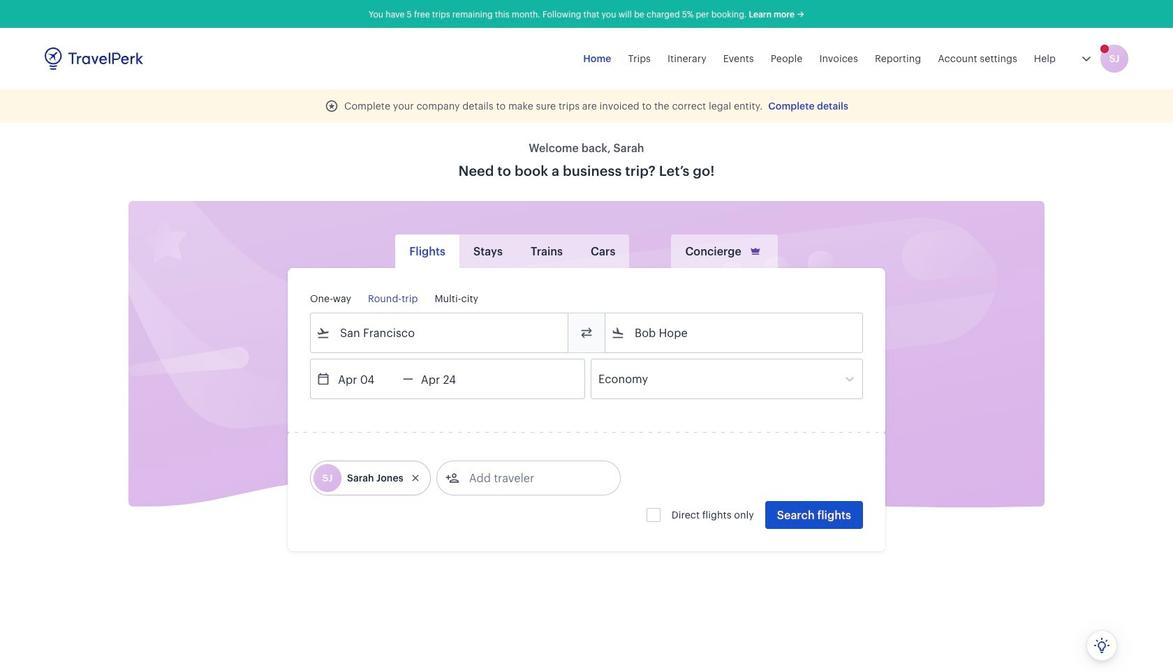 Task type: locate. For each thing, give the bounding box(es) containing it.
To search field
[[625, 322, 844, 344]]

Add traveler search field
[[459, 467, 605, 490]]



Task type: describe. For each thing, give the bounding box(es) containing it.
From search field
[[330, 322, 550, 344]]

Return text field
[[413, 360, 486, 399]]

Depart text field
[[330, 360, 403, 399]]



Task type: vqa. For each thing, say whether or not it's contained in the screenshot.
CHOOSE FRIDAY, JULY 12, 2024 AS YOUR CHECK-IN DATE. IT'S AVAILABLE. image on the right bottom of page
no



